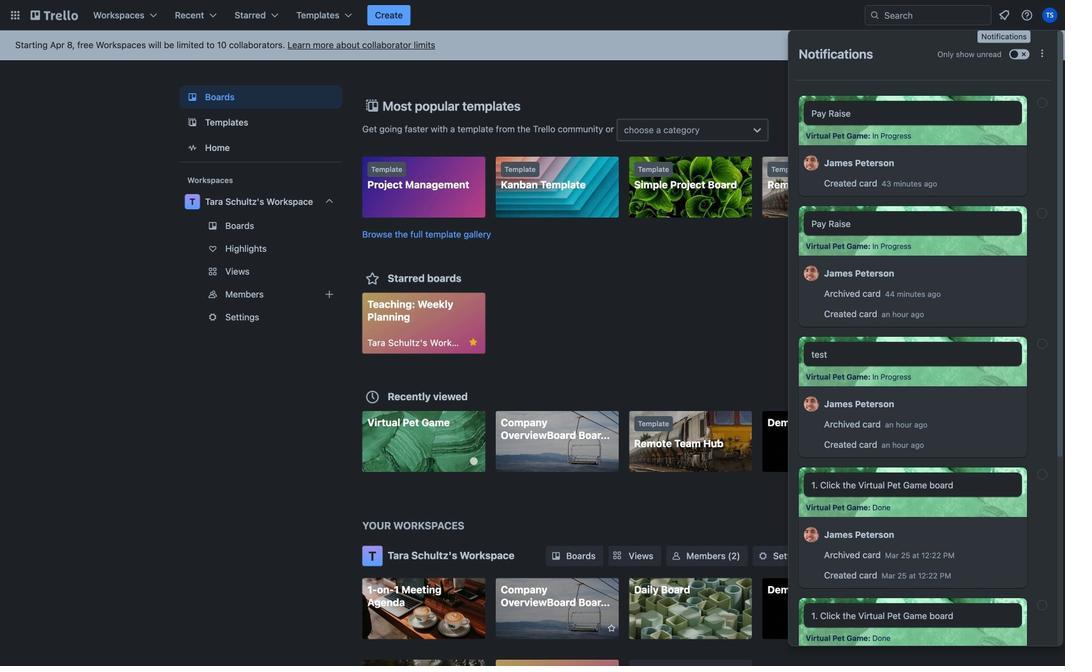 Task type: vqa. For each thing, say whether or not it's contained in the screenshot.
the top James Peterson (jamespeterson93) image
yes



Task type: locate. For each thing, give the bounding box(es) containing it.
james peterson (jamespeterson93) image
[[805, 264, 820, 283], [805, 525, 820, 544]]

Search field
[[881, 6, 992, 24]]

open information menu image
[[1022, 9, 1034, 22]]

sm image
[[550, 550, 563, 563], [757, 550, 770, 563]]

0 vertical spatial james peterson (jamespeterson93) image
[[805, 264, 820, 283]]

james peterson (jamespeterson93) image
[[805, 154, 820, 173], [805, 395, 820, 414]]

1 horizontal spatial sm image
[[757, 550, 770, 563]]

2 sm image from the left
[[757, 550, 770, 563]]

home image
[[185, 140, 200, 155]]

1 vertical spatial james peterson (jamespeterson93) image
[[805, 525, 820, 544]]

tooltip
[[978, 30, 1032, 43]]

2 james peterson (jamespeterson93) image from the top
[[805, 525, 820, 544]]

1 sm image from the left
[[550, 550, 563, 563]]

0 vertical spatial james peterson (jamespeterson93) image
[[805, 154, 820, 173]]

1 vertical spatial james peterson (jamespeterson93) image
[[805, 395, 820, 414]]

primary element
[[0, 0, 1066, 30]]

0 horizontal spatial sm image
[[550, 550, 563, 563]]



Task type: describe. For each thing, give the bounding box(es) containing it.
template board image
[[185, 115, 200, 130]]

back to home image
[[30, 5, 78, 25]]

2 james peterson (jamespeterson93) image from the top
[[805, 395, 820, 414]]

search image
[[871, 10, 881, 20]]

0 notifications image
[[997, 8, 1013, 23]]

1 james peterson (jamespeterson93) image from the top
[[805, 154, 820, 173]]

1 james peterson (jamespeterson93) image from the top
[[805, 264, 820, 283]]

add image
[[322, 287, 337, 302]]

tara schultz (taraschultz7) image
[[1043, 8, 1058, 23]]

board image
[[185, 89, 200, 105]]

sm image
[[671, 550, 683, 563]]



